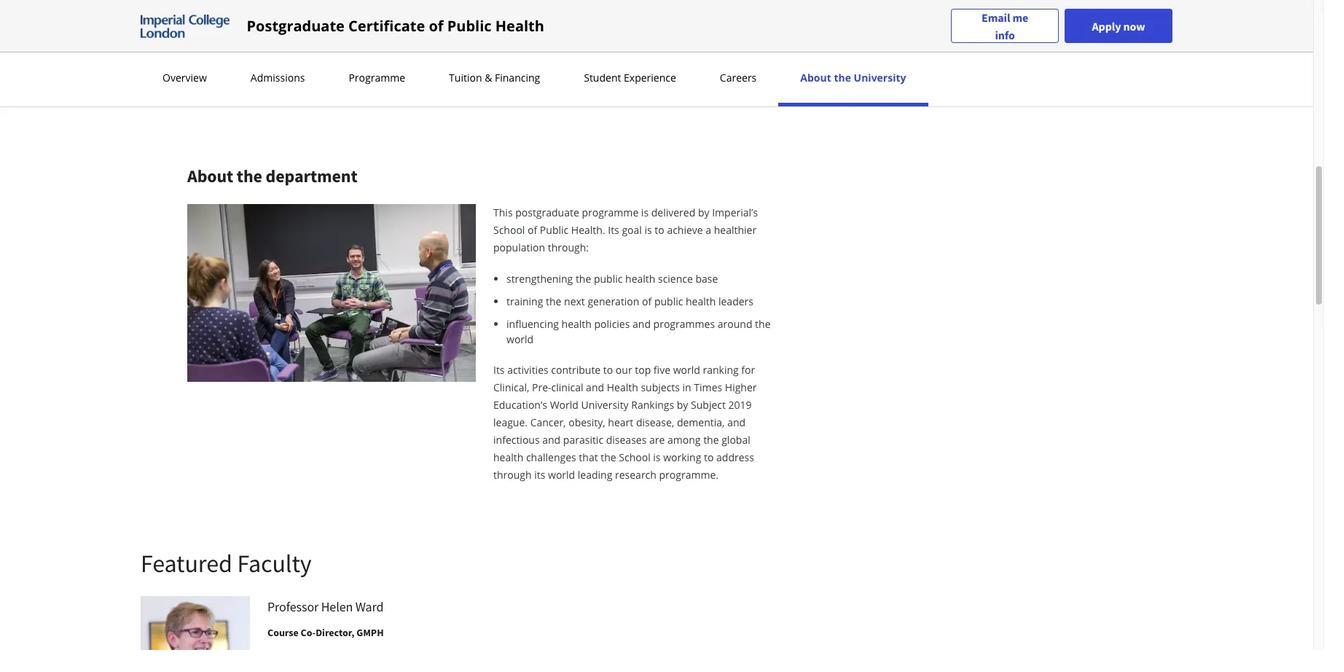 Task type: locate. For each thing, give the bounding box(es) containing it.
gmph- queries@imperial.ac.uk link
[[847, 0, 1040, 18]]

its down programme
[[608, 223, 620, 237]]

healthier
[[714, 223, 757, 237]]

booklet
[[937, 36, 973, 50]]

(the
[[632, 72, 652, 86]]

0 vertical spatial its
[[608, 223, 620, 237]]

ranked
[[522, 12, 556, 26]]

0 horizontal spatial for
[[542, 50, 556, 63]]

health
[[626, 272, 656, 286], [686, 295, 716, 308], [562, 317, 592, 331], [494, 451, 524, 464]]

1 horizontal spatial public
[[655, 295, 683, 308]]

public
[[594, 272, 623, 286], [655, 295, 683, 308]]

0 vertical spatial for
[[542, 50, 556, 63]]

student
[[584, 71, 621, 85]]

for right ranking
[[742, 363, 756, 377]]

health inside the "its activities contribute to our top five world ranking for clinical, pre-clinical and health subjects in times higher education's world university rankings by subject 2019 league. cancer, obesity, heart disease, dementia, and infectious and parasitic diseases are among the global health challenges that the school is working to address through its world leading research programme."
[[494, 451, 524, 464]]

and up global on the bottom right
[[728, 416, 746, 429]]

0 vertical spatial by
[[698, 206, 710, 219]]

1 vertical spatial public
[[655, 295, 683, 308]]

the left department
[[237, 165, 262, 187]]

overview link
[[158, 71, 211, 85]]

1 horizontal spatial in
[[683, 381, 692, 394]]

tuition & financing
[[449, 71, 540, 85]]

1 horizontal spatial school
[[619, 451, 651, 464]]

1 horizontal spatial about
[[801, 71, 832, 85]]

higher up 2019
[[725, 381, 757, 394]]

and
[[633, 317, 651, 331], [586, 381, 604, 394], [728, 416, 746, 429], [543, 433, 561, 447]]

of left year
[[577, 72, 587, 86]]

the
[[507, 72, 524, 86]]

0 vertical spatial list
[[499, 11, 782, 102]]

1 horizontal spatial public
[[540, 223, 569, 237]]

1 vertical spatial to
[[604, 363, 613, 377]]

to down delivered
[[655, 223, 665, 237]]

0 horizontal spatial health
[[496, 16, 545, 35]]

0 horizontal spatial higher
[[589, 50, 621, 63]]

to left the our
[[604, 363, 613, 377]]

0 vertical spatial school
[[494, 223, 525, 237]]

in right subjects
[[683, 381, 692, 394]]

1 vertical spatial rankings
[[674, 50, 717, 63]]

now
[[1124, 19, 1146, 33]]

welcome
[[890, 36, 934, 50]]

overview
[[163, 71, 207, 85]]

1 vertical spatial by
[[677, 398, 689, 412]]

subjects
[[641, 381, 680, 394]]

school
[[494, 223, 525, 237], [619, 451, 651, 464]]

course
[[268, 626, 299, 639]]

health inside influencing health policies and programmes around the world
[[562, 317, 592, 331]]

for right 10
[[542, 50, 556, 63]]

careers link
[[716, 71, 761, 85]]

for inside list item
[[542, 50, 556, 63]]

university
[[717, 12, 765, 26], [854, 71, 907, 85], [527, 72, 574, 86], [702, 72, 749, 86], [581, 398, 629, 412]]

health up 'training the next generation of public health leaders' list item
[[626, 272, 656, 286]]

world down clinical
[[550, 398, 579, 412]]

0 horizontal spatial times
[[558, 50, 587, 63]]

is inside the "its activities contribute to our top five world ranking for clinical, pre-clinical and health subjects in times higher education's world university rankings by subject 2019 league. cancer, obesity, heart disease, dementia, and infectious and parasitic diseases are among the global health challenges that the school is working to address through its world leading research programme."
[[653, 451, 661, 464]]

health down 'base'
[[686, 295, 716, 308]]

the right "around"
[[755, 317, 771, 331]]

our
[[616, 363, 633, 377]]

the inside #6-ranked university in the world (qs world university rankings 2024)
[[619, 12, 635, 26]]

in right university
[[607, 12, 616, 26]]

top
[[507, 50, 525, 63]]

0 horizontal spatial public
[[447, 16, 492, 35]]

rankings up disease,
[[632, 398, 674, 412]]

1 vertical spatial public
[[540, 223, 569, 237]]

in inside the "its activities contribute to our top five world ranking for clinical, pre-clinical and health subjects in times higher education's world university rankings by subject 2019 league. cancer, obesity, heart disease, dementia, and infectious and parasitic diseases are among the global health challenges that the school is working to address through its world leading research programme."
[[683, 381, 692, 394]]

higher
[[589, 50, 621, 63], [725, 381, 757, 394]]

ward
[[356, 599, 384, 615]]

.
[[959, 4, 961, 18]]

gmph- queries@imperial.ac.uk
[[847, 0, 1040, 18]]

public
[[447, 16, 492, 35], [540, 223, 569, 237]]

university up 2023
[[717, 12, 765, 26]]

is
[[641, 206, 649, 219], [645, 223, 652, 237], [653, 451, 661, 464]]

tuition
[[449, 71, 482, 85]]

list containing #6-ranked university in the world (qs world university rankings 2024)
[[499, 11, 782, 102]]

times inside the "its activities contribute to our top five world ranking for clinical, pre-clinical and health subjects in times higher education's world university rankings by subject 2019 league. cancer, obesity, heart disease, dementia, and infectious and parasitic diseases are among the global health challenges that the school is working to address through its world leading research programme."
[[694, 381, 723, 394]]

public up generation
[[594, 272, 623, 286]]

1 horizontal spatial world
[[686, 12, 715, 26]]

the
[[619, 12, 635, 26], [872, 36, 888, 50], [834, 71, 851, 85], [589, 72, 605, 86], [237, 165, 262, 187], [576, 272, 591, 286], [546, 295, 562, 308], [755, 317, 771, 331], [704, 433, 719, 447], [601, 451, 617, 464]]

view
[[847, 36, 869, 50]]

world down influencing
[[507, 332, 534, 346]]

2 list from the top
[[499, 271, 782, 347]]

health up through
[[494, 451, 524, 464]]

department
[[266, 165, 358, 187]]

university up heart on the bottom left of page
[[581, 398, 629, 412]]

parasitic
[[563, 433, 604, 447]]

world inside #6-ranked university in the world (qs world university rankings 2024)
[[686, 12, 715, 26]]

0 vertical spatial public
[[594, 272, 623, 286]]

rankings inside #6-ranked university in the world (qs world university rankings 2024)
[[507, 27, 550, 41]]

higher up student
[[589, 50, 621, 63]]

times down 2024)
[[558, 50, 587, 63]]

world left (qs
[[637, 12, 664, 26]]

co-
[[301, 626, 316, 639]]

1 vertical spatial list
[[499, 271, 782, 347]]

the up top 10 for times higher education rankings 2023
[[619, 12, 635, 26]]

of up "population"
[[528, 223, 537, 237]]

student experience link
[[580, 71, 681, 85]]

school down this
[[494, 223, 525, 237]]

0 vertical spatial about
[[801, 71, 832, 85]]

imperial's
[[712, 206, 758, 219]]

1 vertical spatial in
[[683, 381, 692, 394]]

0 vertical spatial times
[[558, 50, 587, 63]]

the down dementia,
[[704, 433, 719, 447]]

helen
[[321, 599, 353, 615]]

1 horizontal spatial higher
[[725, 381, 757, 394]]

2 vertical spatial is
[[653, 451, 661, 464]]

1 vertical spatial higher
[[725, 381, 757, 394]]

apply now
[[1093, 19, 1146, 33]]

the university of the year (the guardian university guide 2023)
[[507, 72, 780, 101]]

dementia,
[[677, 416, 725, 429]]

0 horizontal spatial about
[[187, 165, 233, 187]]

disease,
[[636, 416, 675, 429]]

2 horizontal spatial to
[[704, 451, 714, 464]]

top 10 for times higher education rankings 2023
[[507, 50, 743, 63]]

1 horizontal spatial by
[[698, 206, 710, 219]]

by up a
[[698, 206, 710, 219]]

0 horizontal spatial school
[[494, 223, 525, 237]]

0 horizontal spatial its
[[494, 363, 505, 377]]

1 vertical spatial its
[[494, 363, 505, 377]]

1 horizontal spatial times
[[694, 381, 723, 394]]

1 list from the top
[[499, 11, 782, 102]]

this
[[494, 206, 513, 219]]

is right goal
[[645, 223, 652, 237]]

0 vertical spatial in
[[607, 12, 616, 26]]

careers
[[720, 71, 757, 85]]

health down the our
[[607, 381, 638, 394]]

and inside influencing health policies and programmes around the world
[[633, 317, 651, 331]]

1 horizontal spatial health
[[607, 381, 638, 394]]

health inside the "its activities contribute to our top five world ranking for clinical, pre-clinical and health subjects in times higher education's world university rankings by subject 2019 league. cancer, obesity, heart disease, dementia, and infectious and parasitic diseases are among the global health challenges that the school is working to address through its world leading research programme."
[[607, 381, 638, 394]]

1 vertical spatial for
[[742, 363, 756, 377]]

0 vertical spatial rankings
[[507, 27, 550, 41]]

rankings up guardian
[[674, 50, 717, 63]]

public left #6-
[[447, 16, 492, 35]]

public down 'postgraduate'
[[540, 223, 569, 237]]

its inside the "its activities contribute to our top five world ranking for clinical, pre-clinical and health subjects in times higher education's world university rankings by subject 2019 league. cancer, obesity, heart disease, dementia, and infectious and parasitic diseases are among the global health challenges that the school is working to address through its world leading research programme."
[[494, 363, 505, 377]]

0 vertical spatial is
[[641, 206, 649, 219]]

the inside influencing health policies and programmes around the world
[[755, 317, 771, 331]]

1 vertical spatial school
[[619, 451, 651, 464]]

health down next
[[562, 317, 592, 331]]

0 vertical spatial to
[[655, 223, 665, 237]]

0 vertical spatial public
[[447, 16, 492, 35]]

programme.
[[659, 468, 719, 482]]

list
[[499, 11, 782, 102], [499, 271, 782, 347]]

2023)
[[507, 87, 533, 101]]

1 vertical spatial is
[[645, 223, 652, 237]]

1 vertical spatial health
[[607, 381, 638, 394]]

gmph
[[357, 626, 384, 639]]

of down strengthening the public health science base list item
[[642, 295, 652, 308]]

school up research
[[619, 451, 651, 464]]

public inside this postgraduate programme is delivered by imperial's school of public health. its goal is to achieve a healthier population through:
[[540, 223, 569, 237]]

year
[[608, 72, 629, 86]]

0 vertical spatial health
[[496, 16, 545, 35]]

the left year
[[589, 72, 605, 86]]

its up the clinical,
[[494, 363, 505, 377]]

1 vertical spatial world
[[550, 398, 579, 412]]

#6-ranked university in the world (qs world university rankings 2024)
[[507, 12, 765, 41]]

of right certificate
[[429, 16, 444, 35]]

experience
[[624, 71, 676, 85]]

2 vertical spatial rankings
[[632, 398, 674, 412]]

1 vertical spatial about
[[187, 165, 233, 187]]

by inside the "its activities contribute to our top five world ranking for clinical, pre-clinical and health subjects in times higher education's world university rankings by subject 2019 league. cancer, obesity, heart disease, dementia, and infectious and parasitic diseases are among the global health challenges that the school is working to address through its world leading research programme."
[[677, 398, 689, 412]]

about for about the department
[[187, 165, 233, 187]]

0 vertical spatial higher
[[589, 50, 621, 63]]

1 horizontal spatial its
[[608, 223, 620, 237]]

world
[[637, 12, 664, 26], [507, 332, 534, 346], [673, 363, 701, 377], [548, 468, 575, 482]]

times
[[558, 50, 587, 63], [694, 381, 723, 394]]

0 horizontal spatial in
[[607, 12, 616, 26]]

health up top
[[496, 16, 545, 35]]

of inside the university of the year (the guardian university guide 2023)
[[577, 72, 587, 86]]

tuition & financing link
[[445, 71, 545, 85]]

programmes
[[654, 317, 715, 331]]

1 vertical spatial times
[[694, 381, 723, 394]]

public down science
[[655, 295, 683, 308]]

and down 'training the next generation of public health leaders' list item
[[633, 317, 651, 331]]

about for about the university
[[801, 71, 832, 85]]

rankings down ranked
[[507, 27, 550, 41]]

leading
[[578, 468, 613, 482]]

1 horizontal spatial to
[[655, 223, 665, 237]]

times up 'subject'
[[694, 381, 723, 394]]

world inside the "its activities contribute to our top five world ranking for clinical, pre-clinical and health subjects in times higher education's world university rankings by subject 2019 league. cancer, obesity, heart disease, dementia, and infectious and parasitic diseases are among the global health challenges that the school is working to address through its world leading research programme."
[[550, 398, 579, 412]]

higher inside list item
[[589, 50, 621, 63]]

0 vertical spatial world
[[686, 12, 715, 26]]

world right (qs
[[686, 12, 715, 26]]

by
[[698, 206, 710, 219], [677, 398, 689, 412]]

to inside this postgraduate programme is delivered by imperial's school of public health. its goal is to achieve a healthier population through:
[[655, 223, 665, 237]]

0 horizontal spatial world
[[550, 398, 579, 412]]

1 horizontal spatial for
[[742, 363, 756, 377]]

in inside #6-ranked university in the world (qs world university rankings 2024)
[[607, 12, 616, 26]]

by up dementia,
[[677, 398, 689, 412]]

this postgraduate programme is delivered by imperial's school of public health. its goal is to achieve a healthier population through:
[[494, 206, 758, 254]]

0 horizontal spatial by
[[677, 398, 689, 412]]

postgraduate certificate of public health
[[247, 16, 545, 35]]

is up goal
[[641, 206, 649, 219]]

clinical,
[[494, 381, 530, 394]]

gmph-
[[1009, 0, 1040, 1]]

times inside list item
[[558, 50, 587, 63]]

the right the view
[[872, 36, 888, 50]]

to left address
[[704, 451, 714, 464]]

email
[[982, 10, 1011, 24]]

#6-ranked university in the world (qs world university rankings 2024) list item
[[507, 11, 782, 42]]

world inside #6-ranked university in the world (qs world university rankings 2024)
[[637, 12, 664, 26]]

view the welcome booklet 2023/24.
[[847, 36, 1017, 50]]

and up challenges
[[543, 433, 561, 447]]

is down are
[[653, 451, 661, 464]]

in
[[607, 12, 616, 26], [683, 381, 692, 394]]



Task type: vqa. For each thing, say whether or not it's contained in the screenshot.
Tuition
yes



Task type: describe. For each thing, give the bounding box(es) containing it.
challenges
[[526, 451, 576, 464]]

rankings inside list item
[[674, 50, 717, 63]]

five
[[654, 363, 671, 377]]

professor
[[268, 599, 319, 615]]

policies
[[595, 317, 630, 331]]

goal
[[622, 223, 642, 237]]

influencing health policies and programmes around the world list item
[[507, 316, 782, 347]]

obesity,
[[569, 416, 606, 429]]

apply
[[1093, 19, 1122, 33]]

infectious
[[494, 433, 540, 447]]

university
[[559, 12, 605, 26]]

and down contribute
[[586, 381, 604, 394]]

(qs
[[667, 12, 684, 26]]

world right five on the bottom of page
[[673, 363, 701, 377]]

faculty
[[237, 548, 312, 579]]

top 10 for times higher education rankings 2023 list item
[[507, 49, 782, 64]]

its
[[535, 468, 546, 482]]

featured
[[141, 548, 232, 579]]

top
[[635, 363, 651, 377]]

influencing
[[507, 317, 559, 331]]

by inside this postgraduate programme is delivered by imperial's school of public health. its goal is to achieve a healthier population through:
[[698, 206, 710, 219]]

training
[[507, 295, 543, 308]]

professor helen ward image
[[141, 596, 250, 650]]

course co-director, gmph
[[268, 626, 384, 639]]

of inside this postgraduate programme is delivered by imperial's school of public health. its goal is to achieve a healthier population through:
[[528, 223, 537, 237]]

among
[[668, 433, 701, 447]]

strengthening the public health science base
[[507, 272, 718, 286]]

generation
[[588, 295, 640, 308]]

0 horizontal spatial to
[[604, 363, 613, 377]]

address
[[717, 451, 755, 464]]

postgraduate
[[247, 16, 345, 35]]

training the next generation of public health leaders list item
[[507, 294, 782, 309]]

its activities contribute to our top five world ranking for clinical, pre-clinical and health subjects in times higher education's world university rankings by subject 2019 league. cancer, obesity, heart disease, dementia, and infectious and parasitic diseases are among the global health challenges that the school is working to address through its world leading research programme.
[[494, 363, 757, 482]]

&
[[485, 71, 492, 85]]

research
[[615, 468, 657, 482]]

strengthening the public health science base list item
[[507, 271, 782, 287]]

leaders
[[719, 295, 754, 308]]

guardian
[[655, 72, 699, 86]]

through:
[[548, 241, 589, 254]]

influencing health policies and programmes around the world
[[507, 317, 771, 346]]

education's
[[494, 398, 548, 412]]

next
[[564, 295, 585, 308]]

guide
[[752, 72, 780, 86]]

about the university
[[801, 71, 907, 85]]

contribute
[[551, 363, 601, 377]]

featured faculty
[[141, 548, 312, 579]]

school inside this postgraduate programme is delivered by imperial's school of public health. its goal is to achieve a healthier population through:
[[494, 223, 525, 237]]

2024)
[[552, 27, 579, 41]]

university inside #6-ranked university in the world (qs world university rankings 2024)
[[717, 12, 765, 26]]

its inside this postgraduate programme is delivered by imperial's school of public health. its goal is to achieve a healthier population through:
[[608, 223, 620, 237]]

2 vertical spatial to
[[704, 451, 714, 464]]

working
[[664, 451, 702, 464]]

the university of the year (the guardian university guide 2023) list item
[[507, 71, 782, 102]]

about the department
[[187, 165, 358, 187]]

university down 2023
[[702, 72, 749, 86]]

population
[[494, 241, 545, 254]]

student experience
[[584, 71, 676, 85]]

higher inside the "its activities contribute to our top five world ranking for clinical, pre-clinical and health subjects in times higher education's world university rankings by subject 2019 league. cancer, obesity, heart disease, dementia, and infectious and parasitic diseases are among the global health challenges that the school is working to address through its world leading research programme."
[[725, 381, 757, 394]]

me
[[1013, 10, 1029, 24]]

global
[[722, 433, 751, 447]]

the down the view
[[834, 71, 851, 85]]

the inside the university of the year (the guardian university guide 2023)
[[589, 72, 605, 86]]

admissions
[[251, 71, 305, 85]]

0 horizontal spatial public
[[594, 272, 623, 286]]

about the university link
[[796, 71, 911, 85]]

financing
[[495, 71, 540, 85]]

queries@imperial.ac.uk
[[847, 4, 959, 18]]

the up next
[[576, 272, 591, 286]]

certificate
[[349, 16, 425, 35]]

director,
[[316, 626, 355, 639]]

welcome booklet 2023/24. link
[[890, 36, 1017, 50]]

#6-
[[507, 12, 522, 26]]

the right that
[[601, 451, 617, 464]]

delivered
[[652, 206, 696, 219]]

are
[[650, 433, 665, 447]]

the left next
[[546, 295, 562, 308]]

through
[[494, 468, 532, 482]]

that
[[579, 451, 598, 464]]

a
[[706, 223, 712, 237]]

around
[[718, 317, 753, 331]]

school inside the "its activities contribute to our top five world ranking for clinical, pre-clinical and health subjects in times higher education's world university rankings by subject 2019 league. cancer, obesity, heart disease, dementia, and infectious and parasitic diseases are among the global health challenges that the school is working to address through its world leading research programme."
[[619, 451, 651, 464]]

strengthening
[[507, 272, 573, 286]]

university down 10
[[527, 72, 574, 86]]

2023
[[719, 50, 743, 63]]

clinical
[[552, 381, 584, 394]]

heart
[[608, 416, 634, 429]]

university inside the "its activities contribute to our top five world ranking for clinical, pre-clinical and health subjects in times higher education's world university rankings by subject 2019 league. cancer, obesity, heart disease, dementia, and infectious and parasitic diseases are among the global health challenges that the school is working to address through its world leading research programme."
[[581, 398, 629, 412]]

email me info
[[982, 10, 1029, 42]]

university down the view
[[854, 71, 907, 85]]

science
[[658, 272, 693, 286]]

2023/24.
[[976, 36, 1017, 50]]

health.
[[571, 223, 606, 237]]

postgraduate
[[516, 206, 579, 219]]

subject
[[691, 398, 726, 412]]

rankings inside the "its activities contribute to our top five world ranking for clinical, pre-clinical and health subjects in times higher education's world university rankings by subject 2019 league. cancer, obesity, heart disease, dementia, and infectious and parasitic diseases are among the global health challenges that the school is working to address through its world leading research programme."
[[632, 398, 674, 412]]

training the next generation of public health leaders
[[507, 295, 754, 308]]

info
[[996, 27, 1015, 42]]

imperial college london image
[[141, 14, 229, 38]]

professor helen ward
[[268, 599, 384, 615]]

programme
[[349, 71, 405, 85]]

world inside influencing health policies and programmes around the world
[[507, 332, 534, 346]]

world down challenges
[[548, 468, 575, 482]]

programme link
[[344, 71, 410, 85]]

for inside the "its activities contribute to our top five world ranking for clinical, pre-clinical and health subjects in times higher education's world university rankings by subject 2019 league. cancer, obesity, heart disease, dementia, and infectious and parasitic diseases are among the global health challenges that the school is working to address through its world leading research programme."
[[742, 363, 756, 377]]

list containing strengthening the public health science base
[[499, 271, 782, 347]]



